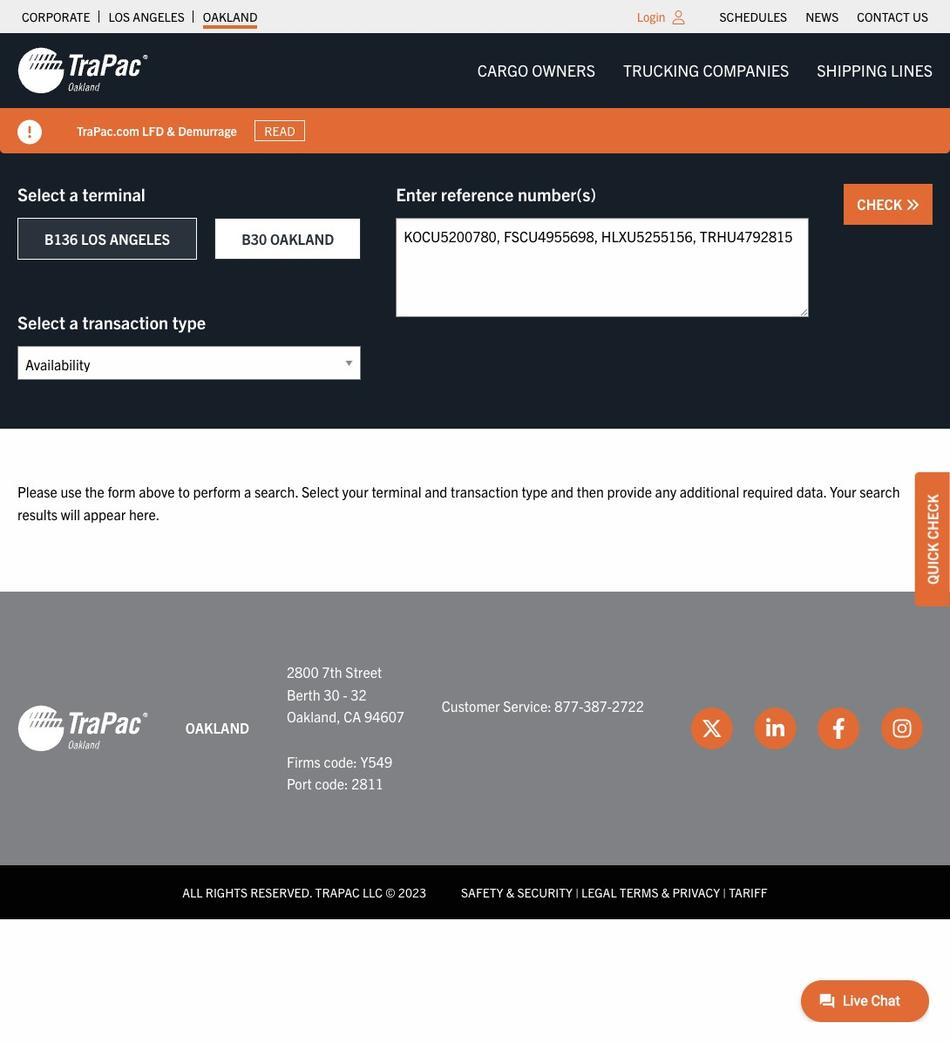 Task type: vqa. For each thing, say whether or not it's contained in the screenshot.
All
yes



Task type: describe. For each thing, give the bounding box(es) containing it.
shipping lines link
[[803, 53, 947, 88]]

please
[[17, 483, 57, 500]]

1 vertical spatial angeles
[[110, 230, 170, 248]]

legal terms & privacy link
[[582, 885, 720, 900]]

use
[[61, 483, 82, 500]]

0 vertical spatial terminal
[[82, 183, 146, 205]]

& inside banner
[[167, 123, 175, 138]]

contact
[[857, 9, 910, 24]]

owners
[[532, 60, 596, 80]]

news
[[806, 9, 839, 24]]

rights
[[206, 885, 248, 900]]

oakland link
[[203, 4, 258, 29]]

quick check link
[[916, 472, 950, 606]]

corporate link
[[22, 4, 90, 29]]

type inside the please use the form above to perform a search. select your terminal and transaction type and then provide any additional required data. your search results will appear here.
[[522, 483, 548, 500]]

shipping
[[817, 60, 888, 80]]

©
[[386, 885, 396, 900]]

select inside the please use the form above to perform a search. select your terminal and transaction type and then provide any additional required data. your search results will appear here.
[[302, 483, 339, 500]]

shipping lines
[[817, 60, 933, 80]]

877-
[[555, 697, 584, 715]]

menu bar inside banner
[[464, 53, 947, 88]]

terminal inside the please use the form above to perform a search. select your terminal and transaction type and then provide any additional required data. your search results will appear here.
[[372, 483, 422, 500]]

corporate
[[22, 9, 90, 24]]

387-
[[584, 697, 612, 715]]

lfd
[[142, 123, 164, 138]]

appear
[[84, 505, 126, 523]]

select a transaction type
[[17, 311, 206, 333]]

light image
[[673, 10, 685, 24]]

footer containing 2800 7th street
[[0, 592, 950, 920]]

lines
[[891, 60, 933, 80]]

0 vertical spatial type
[[172, 311, 206, 333]]

oakland,
[[287, 708, 341, 726]]

2811
[[352, 775, 384, 793]]

contact us link
[[857, 4, 929, 29]]

reference
[[441, 183, 514, 205]]

7th
[[322, 664, 342, 681]]

enter
[[396, 183, 437, 205]]

please use the form above to perform a search. select your terminal and transaction type and then provide any additional required data. your search results will appear here.
[[17, 483, 900, 523]]

here.
[[129, 505, 160, 523]]

2 and from the left
[[551, 483, 574, 500]]

trucking
[[623, 60, 700, 80]]

safety & security | legal terms & privacy | tariff
[[461, 885, 768, 900]]

news link
[[806, 4, 839, 29]]

1 vertical spatial check
[[924, 494, 942, 539]]

solid image inside banner
[[17, 120, 42, 145]]

your
[[342, 483, 369, 500]]

check inside button
[[857, 195, 906, 213]]

provide
[[607, 483, 652, 500]]

1 vertical spatial oakland
[[270, 230, 334, 248]]

schedules link
[[720, 4, 787, 29]]

tariff
[[729, 885, 768, 900]]

legal
[[582, 885, 617, 900]]

select for select a transaction type
[[17, 311, 65, 333]]

a for transaction
[[69, 311, 78, 333]]

b136
[[44, 230, 78, 248]]

safety & security link
[[461, 885, 573, 900]]

Enter reference number(s) text field
[[396, 218, 809, 317]]

llc
[[363, 885, 383, 900]]

any
[[655, 483, 677, 500]]

oakland image for banner containing cargo owners
[[17, 46, 148, 95]]

cargo
[[477, 60, 529, 80]]

trapac.com lfd & demurrage
[[77, 123, 237, 138]]

0 vertical spatial angeles
[[133, 9, 185, 24]]

y549
[[360, 753, 392, 770]]

30
[[324, 686, 340, 703]]

check button
[[844, 184, 933, 225]]

required
[[743, 483, 794, 500]]

privacy
[[673, 885, 720, 900]]

2800 7th street berth 30 - 32 oakland, ca 94607
[[287, 664, 405, 726]]

then
[[577, 483, 604, 500]]

1 vertical spatial los
[[81, 230, 106, 248]]

0 vertical spatial transaction
[[82, 311, 168, 333]]

0 vertical spatial oakland
[[203, 9, 258, 24]]

cargo owners link
[[464, 53, 609, 88]]

los angeles
[[108, 9, 185, 24]]

trapac
[[315, 885, 360, 900]]

menu bar containing schedules
[[711, 4, 938, 29]]

additional
[[680, 483, 740, 500]]

form
[[108, 483, 136, 500]]

safety
[[461, 885, 503, 900]]

trucking companies
[[623, 60, 789, 80]]

customer
[[442, 697, 500, 715]]

read
[[265, 123, 295, 139]]

a for terminal
[[69, 183, 78, 205]]

ca
[[344, 708, 361, 726]]

2722
[[612, 697, 644, 715]]



Task type: locate. For each thing, give the bounding box(es) containing it.
0 vertical spatial menu bar
[[711, 4, 938, 29]]

security
[[517, 885, 573, 900]]

trucking companies link
[[609, 53, 803, 88]]

2 vertical spatial select
[[302, 483, 339, 500]]

& right lfd
[[167, 123, 175, 138]]

will
[[61, 505, 80, 523]]

b30 oakland
[[242, 230, 334, 248]]

all rights reserved. trapac llc © 2023
[[183, 885, 426, 900]]

0 vertical spatial check
[[857, 195, 906, 213]]

tariff link
[[729, 885, 768, 900]]

street
[[346, 664, 382, 681]]

service:
[[503, 697, 552, 715]]

a
[[69, 183, 78, 205], [69, 311, 78, 333], [244, 483, 251, 500]]

1 and from the left
[[425, 483, 448, 500]]

companies
[[703, 60, 789, 80]]

los
[[108, 9, 130, 24], [81, 230, 106, 248]]

your
[[830, 483, 857, 500]]

1 horizontal spatial solid image
[[906, 198, 920, 212]]

banner containing cargo owners
[[0, 33, 950, 153]]

1 horizontal spatial type
[[522, 483, 548, 500]]

search
[[860, 483, 900, 500]]

1 vertical spatial transaction
[[451, 483, 519, 500]]

0 vertical spatial oakland image
[[17, 46, 148, 95]]

1 vertical spatial type
[[522, 483, 548, 500]]

oakland image
[[17, 46, 148, 95], [17, 704, 148, 753]]

read link
[[254, 120, 305, 141]]

firms code:  y549 port code:  2811
[[287, 753, 392, 793]]

cargo owners
[[477, 60, 596, 80]]

select up b136 on the left top of page
[[17, 183, 65, 205]]

terminal right your
[[372, 483, 422, 500]]

0 horizontal spatial los
[[81, 230, 106, 248]]

& right terms in the bottom of the page
[[662, 885, 670, 900]]

above
[[139, 483, 175, 500]]

quick check
[[924, 494, 942, 584]]

2 horizontal spatial &
[[662, 885, 670, 900]]

1 horizontal spatial |
[[723, 885, 726, 900]]

menu bar down light icon
[[464, 53, 947, 88]]

0 horizontal spatial transaction
[[82, 311, 168, 333]]

transaction inside the please use the form above to perform a search. select your terminal and transaction type and then provide any additional required data. your search results will appear here.
[[451, 483, 519, 500]]

trapac.com
[[77, 123, 139, 138]]

number(s)
[[518, 183, 597, 205]]

|
[[576, 885, 579, 900], [723, 885, 726, 900]]

and left then
[[551, 483, 574, 500]]

0 horizontal spatial terminal
[[82, 183, 146, 205]]

firms
[[287, 753, 321, 770]]

footer
[[0, 592, 950, 920]]

1 vertical spatial solid image
[[906, 198, 920, 212]]

select left your
[[302, 483, 339, 500]]

solid image inside "check" button
[[906, 198, 920, 212]]

menu bar containing cargo owners
[[464, 53, 947, 88]]

1 horizontal spatial los
[[108, 9, 130, 24]]

perform
[[193, 483, 241, 500]]

menu bar
[[711, 4, 938, 29], [464, 53, 947, 88]]

oakland
[[203, 9, 258, 24], [270, 230, 334, 248], [186, 719, 249, 737]]

0 vertical spatial solid image
[[17, 120, 42, 145]]

2023
[[398, 885, 426, 900]]

b136 los angeles
[[44, 230, 170, 248]]

0 horizontal spatial type
[[172, 311, 206, 333]]

1 vertical spatial a
[[69, 311, 78, 333]]

angeles down select a terminal
[[110, 230, 170, 248]]

select
[[17, 183, 65, 205], [17, 311, 65, 333], [302, 483, 339, 500]]

quick
[[924, 543, 942, 584]]

results
[[17, 505, 58, 523]]

code:
[[324, 753, 357, 770], [315, 775, 348, 793]]

berth
[[287, 686, 321, 703]]

search.
[[255, 483, 298, 500]]

2800
[[287, 664, 319, 681]]

-
[[343, 686, 348, 703]]

&
[[167, 123, 175, 138], [506, 885, 515, 900], [662, 885, 670, 900]]

oakland image for footer containing 2800 7th street
[[17, 704, 148, 753]]

1 vertical spatial terminal
[[372, 483, 422, 500]]

demurrage
[[178, 123, 237, 138]]

us
[[913, 9, 929, 24]]

login link
[[637, 9, 666, 24]]

angeles
[[133, 9, 185, 24], [110, 230, 170, 248]]

a inside the please use the form above to perform a search. select your terminal and transaction type and then provide any additional required data. your search results will appear here.
[[244, 483, 251, 500]]

los right b136 on the left top of page
[[81, 230, 106, 248]]

| left "tariff"
[[723, 885, 726, 900]]

solid image
[[17, 120, 42, 145], [906, 198, 920, 212]]

to
[[178, 483, 190, 500]]

data.
[[797, 483, 827, 500]]

reserved.
[[250, 885, 312, 900]]

code: up 2811
[[324, 753, 357, 770]]

1 vertical spatial oakland image
[[17, 704, 148, 753]]

banner
[[0, 33, 950, 153]]

& right safety
[[506, 885, 515, 900]]

oakland image inside footer
[[17, 704, 148, 753]]

1 horizontal spatial &
[[506, 885, 515, 900]]

2 oakland image from the top
[[17, 704, 148, 753]]

all
[[183, 885, 203, 900]]

code: right port
[[315, 775, 348, 793]]

94607
[[365, 708, 405, 726]]

2 vertical spatial oakland
[[186, 719, 249, 737]]

select a terminal
[[17, 183, 146, 205]]

select down b136 on the left top of page
[[17, 311, 65, 333]]

a left 'search.'
[[244, 483, 251, 500]]

1 vertical spatial code:
[[315, 775, 348, 793]]

0 vertical spatial a
[[69, 183, 78, 205]]

menu bar up "shipping"
[[711, 4, 938, 29]]

terms
[[620, 885, 659, 900]]

customer service: 877-387-2722
[[442, 697, 644, 715]]

0 horizontal spatial |
[[576, 885, 579, 900]]

1 | from the left
[[576, 885, 579, 900]]

1 horizontal spatial transaction
[[451, 483, 519, 500]]

and right your
[[425, 483, 448, 500]]

schedules
[[720, 9, 787, 24]]

oakland inside footer
[[186, 719, 249, 737]]

1 vertical spatial select
[[17, 311, 65, 333]]

terminal
[[82, 183, 146, 205], [372, 483, 422, 500]]

0 horizontal spatial check
[[857, 195, 906, 213]]

1 vertical spatial menu bar
[[464, 53, 947, 88]]

1 horizontal spatial and
[[551, 483, 574, 500]]

terminal up b136 los angeles
[[82, 183, 146, 205]]

0 vertical spatial code:
[[324, 753, 357, 770]]

0 vertical spatial los
[[108, 9, 130, 24]]

1 oakland image from the top
[[17, 46, 148, 95]]

1 horizontal spatial check
[[924, 494, 942, 539]]

select for select a terminal
[[17, 183, 65, 205]]

transaction
[[82, 311, 168, 333], [451, 483, 519, 500]]

a up b136 on the left top of page
[[69, 183, 78, 205]]

port
[[287, 775, 312, 793]]

2 | from the left
[[723, 885, 726, 900]]

type
[[172, 311, 206, 333], [522, 483, 548, 500]]

check
[[857, 195, 906, 213], [924, 494, 942, 539]]

angeles left oakland link
[[133, 9, 185, 24]]

los angeles link
[[108, 4, 185, 29]]

enter reference number(s)
[[396, 183, 597, 205]]

a down b136 on the left top of page
[[69, 311, 78, 333]]

1 horizontal spatial terminal
[[372, 483, 422, 500]]

los right corporate link
[[108, 9, 130, 24]]

b30
[[242, 230, 267, 248]]

the
[[85, 483, 104, 500]]

2 vertical spatial a
[[244, 483, 251, 500]]

0 horizontal spatial and
[[425, 483, 448, 500]]

oakland image inside banner
[[17, 46, 148, 95]]

| left legal on the bottom
[[576, 885, 579, 900]]

0 vertical spatial select
[[17, 183, 65, 205]]

login
[[637, 9, 666, 24]]

0 horizontal spatial &
[[167, 123, 175, 138]]

0 horizontal spatial solid image
[[17, 120, 42, 145]]



